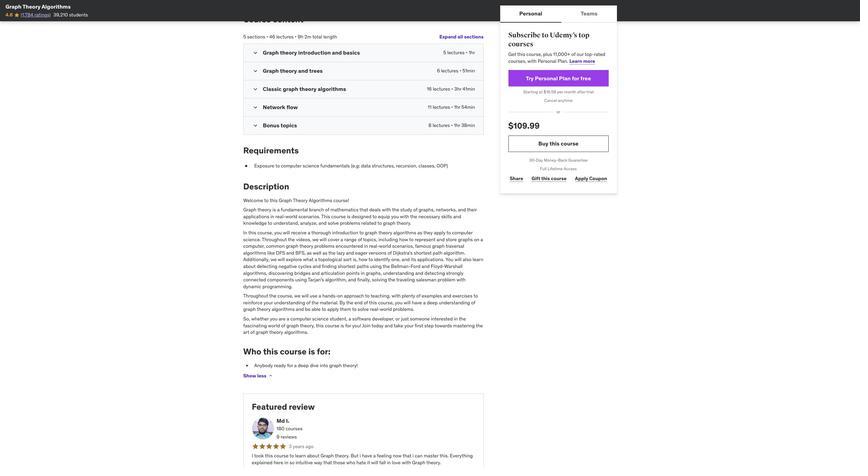 Task type: locate. For each thing, give the bounding box(es) containing it.
additionally,
[[243, 257, 270, 263]]

xsmall image right 'less'
[[268, 374, 273, 379]]

1 vertical spatial we
[[271, 257, 277, 263]]

0 vertical spatial 1hr
[[469, 50, 475, 56]]

is left for:
[[309, 347, 315, 357]]

2 vertical spatial personal
[[535, 75, 558, 82]]

reviews
[[281, 434, 297, 440]]

description
[[243, 181, 289, 192]]

algorithms
[[42, 3, 71, 10], [309, 197, 332, 204]]

we left use
[[295, 293, 301, 299]]

share
[[510, 176, 524, 182]]

with inside i took this course to learn about graph theory. but i have a feeling now that i can master this. everything explained here in so intuitive way that those who hate it will fall in love with graph theory.
[[402, 460, 411, 466]]

deep
[[427, 300, 438, 306], [298, 363, 309, 369]]

to right welcome
[[264, 197, 269, 204]]

in up mastering
[[454, 316, 458, 322]]

we down like
[[271, 257, 277, 263]]

0 vertical spatial we
[[313, 237, 319, 243]]

1 horizontal spatial detecting
[[425, 270, 445, 276]]

solve down "this" on the left
[[328, 220, 339, 227]]

of up be
[[307, 300, 311, 306]]

learn right also
[[473, 257, 484, 263]]

graph up "topics,"
[[365, 230, 378, 236]]

1 vertical spatial introduction
[[332, 230, 359, 236]]

classes,
[[419, 163, 436, 169]]

1 horizontal spatial deep
[[427, 300, 438, 306]]

theory. up 'those'
[[335, 453, 350, 460]]

topics
[[281, 122, 297, 129]]

1 horizontal spatial theory
[[293, 197, 308, 204]]

topics,
[[363, 237, 378, 243]]

those
[[333, 460, 346, 466]]

1 horizontal spatial your
[[405, 323, 414, 329]]

with inside "get this course, plus 11,000+ of our top-rated courses, with personal plan."
[[528, 58, 537, 64]]

0 vertical spatial science
[[303, 163, 319, 169]]

you
[[392, 214, 399, 220], [274, 230, 282, 236], [395, 300, 403, 306], [270, 316, 278, 322]]

udemy's
[[550, 31, 578, 40]]

after
[[578, 89, 586, 95]]

$109.99 buy this course
[[509, 121, 579, 147]]

algorithms up 39,210
[[42, 3, 71, 10]]

6
[[437, 68, 440, 74]]

featured review
[[252, 402, 315, 413]]

study
[[401, 207, 412, 213]]

0 vertical spatial have
[[412, 300, 422, 306]]

lectures for graph theory introduction and basics
[[448, 50, 465, 56]]

and down "this" on the left
[[319, 220, 327, 227]]

lectures for classic graph theory algorithms
[[433, 86, 450, 92]]

science left fundamentals
[[303, 163, 319, 169]]

2 horizontal spatial we
[[313, 237, 319, 243]]

1 vertical spatial personal
[[538, 58, 557, 64]]

try personal plan for free
[[526, 75, 591, 82]]

0 vertical spatial learn
[[473, 257, 484, 263]]

1hr left 54min
[[454, 104, 461, 110]]

0 horizontal spatial xsmall image
[[243, 163, 249, 170]]

1 horizontal spatial how
[[400, 237, 408, 243]]

can
[[415, 453, 423, 460]]

0 vertical spatial computer
[[281, 163, 302, 169]]

lifetime
[[548, 166, 563, 171]]

of down exercises
[[472, 300, 476, 306]]

subscribe
[[509, 31, 541, 40]]

0 horizontal spatial solve
[[328, 220, 339, 227]]

science down able
[[312, 316, 329, 322]]

bonus topics
[[263, 122, 297, 129]]

8 lectures • 1hr 38min
[[429, 122, 475, 129]]

1 vertical spatial science
[[312, 316, 329, 322]]

that inside welcome to this graph theory algorithms course! graph theory is a fundamental branch of mathematics that deals with the study of graphs, networks, and their applications in real-world scenarios. this course is designed to equip you with the necessary skills and knowledge to understand, analyze, and solve problems related to graph theory. in this course, you will receive a thorough introduction to graph theory algorithms as they apply to computer science. throughout the videos, we will cover a range of topics, including how to represent and store graphs on a computer, common graph theory problems encountered in real-world scenarios, famous graph traversal algorithms like dfs and bfs, as well as the lazy and eager versions of dijkstra's shortest path algorithm. additionally, we will explore what a topological sort is, how to identify one, and its applications. you will also learn about detecting negative cycles and finding shortest paths using the bellman-ford and floyd-warshall algorithms, discovering bridges and articulation points in graphs, understanding and detecting strongly connected components using tarjan's algorithm, and finally, solving the traveling salesman problem with dynamic programming. throughout the course, we will use a hands-on approach to teaching, with plenty of examples and exercises to reinforce your understanding of the material. by the end of this course, you will have a deep understanding of graph theory algorithms and be able to apply them to solve real-world problems. so, whether you are a computer science student, a software developer, or just someone interested in the fascinating world of graph theory, this course is for you! join today and take your first step towards mastering the art of graph theory algorithms.
[[360, 207, 368, 213]]

i took this course to learn about graph theory. but i have a feeling now that i can master this. everything explained here in so intuitive way that those who hate it will fall in love with graph theory.
[[252, 453, 473, 466]]

that for now
[[403, 453, 412, 460]]

personal up $16.58
[[535, 75, 558, 82]]

1 i from the left
[[360, 453, 361, 460]]

science
[[303, 163, 319, 169], [312, 316, 329, 322]]

them
[[340, 307, 351, 313]]

0 vertical spatial theory
[[23, 3, 40, 10]]

0 horizontal spatial for
[[287, 363, 293, 369]]

how up scenarios,
[[400, 237, 408, 243]]

and left their at right
[[458, 207, 466, 213]]

deep left dive
[[298, 363, 309, 369]]

sections left the 46
[[247, 34, 265, 40]]

xsmall image inside show less button
[[268, 374, 273, 379]]

0 horizontal spatial as
[[307, 250, 312, 256]]

lectures right 16
[[433, 86, 450, 92]]

lectures right the 46
[[276, 34, 294, 40]]

and left trees
[[298, 67, 308, 74]]

1 vertical spatial deep
[[298, 363, 309, 369]]

and down applications. at the bottom of the page
[[422, 264, 430, 270]]

theory!
[[343, 363, 358, 369]]

1 vertical spatial about
[[307, 453, 320, 460]]

1 horizontal spatial on
[[474, 237, 480, 243]]

this down description
[[270, 197, 278, 204]]

learn inside welcome to this graph theory algorithms course! graph theory is a fundamental branch of mathematics that deals with the study of graphs, networks, and their applications in real-world scenarios. this course is designed to equip you with the necessary skills and knowledge to understand, analyze, and solve problems related to graph theory. in this course, you will receive a thorough introduction to graph theory algorithms as they apply to computer science. throughout the videos, we will cover a range of topics, including how to represent and store graphs on a computer, common graph theory problems encountered in real-world scenarios, famous graph traversal algorithms like dfs and bfs, as well as the lazy and eager versions of dijkstra's shortest path algorithm. additionally, we will explore what a topological sort is, how to identify one, and its applications. you will also learn about detecting negative cycles and finding shortest paths using the bellman-ford and floyd-warshall algorithms, discovering bridges and articulation points in graphs, understanding and detecting strongly connected components using tarjan's algorithm, and finally, solving the traveling salesman problem with dynamic programming. throughout the course, we will use a hands-on approach to teaching, with plenty of examples and exercises to reinforce your understanding of the material. by the end of this course, you will have a deep understanding of graph theory algorithms and be able to apply them to solve real-world problems. so, whether you are a computer science student, a software developer, or just someone interested in the fascinating world of graph theory, this course is for you! join today and take your first step towards mastering the art of graph theory algorithms.
[[473, 257, 484, 263]]

2 vertical spatial we
[[295, 293, 301, 299]]

problems up the well
[[315, 243, 335, 250]]

5 small image from the top
[[252, 122, 259, 129]]

1 horizontal spatial that
[[360, 207, 368, 213]]

classic
[[263, 86, 282, 93]]

total
[[313, 34, 322, 40]]

0 vertical spatial 5
[[243, 34, 246, 40]]

on right graphs
[[474, 237, 480, 243]]

0 horizontal spatial or
[[396, 316, 400, 322]]

0 vertical spatial about
[[243, 264, 256, 270]]

0 horizontal spatial theory.
[[335, 453, 350, 460]]

graph down can
[[412, 460, 426, 466]]

0 vertical spatial courses
[[509, 40, 534, 48]]

theory up fundamental
[[293, 197, 308, 204]]

1 horizontal spatial introduction
[[332, 230, 359, 236]]

sections right all
[[464, 34, 484, 40]]

this inside the $109.99 buy this course
[[550, 140, 560, 147]]

course inside "link"
[[552, 176, 567, 182]]

we down thorough at the left of page
[[313, 237, 319, 243]]

1 vertical spatial xsmall image
[[268, 374, 273, 379]]

of up one,
[[388, 250, 392, 256]]

intuitive
[[296, 460, 313, 466]]

1 horizontal spatial as
[[323, 250, 328, 256]]

2 vertical spatial 1hr
[[454, 122, 461, 129]]

graph up bfs, on the bottom left of the page
[[286, 243, 299, 250]]

for right ready
[[287, 363, 293, 369]]

science inside welcome to this graph theory algorithms course! graph theory is a fundamental branch of mathematics that deals with the study of graphs, networks, and their applications in real-world scenarios. this course is designed to equip you with the necessary skills and knowledge to understand, analyze, and solve problems related to graph theory. in this course, you will receive a thorough introduction to graph theory algorithms as they apply to computer science. throughout the videos, we will cover a range of topics, including how to represent and store graphs on a computer, common graph theory problems encountered in real-world scenarios, famous graph traversal algorithms like dfs and bfs, as well as the lazy and eager versions of dijkstra's shortest path algorithm. additionally, we will explore what a topological sort is, how to identify one, and its applications. you will also learn about detecting negative cycles and finding shortest paths using the bellman-ford and floyd-warshall algorithms, discovering bridges and articulation points in graphs, understanding and detecting strongly connected components using tarjan's algorithm, and finally, solving the traveling salesman problem with dynamic programming. throughout the course, we will use a hands-on approach to teaching, with plenty of examples and exercises to reinforce your understanding of the material. by the end of this course, you will have a deep understanding of graph theory algorithms and be able to apply them to solve real-world problems. so, whether you are a computer science student, a software developer, or just someone interested in the fascinating world of graph theory, this course is for you! join today and take your first step towards mastering the art of graph theory algorithms.
[[312, 316, 329, 322]]

to inside i took this course to learn about graph theory. but i have a feeling now that i can master this. everything explained here in so intuitive way that those who hate it will fall in love with graph theory.
[[290, 453, 294, 460]]

back
[[558, 158, 568, 163]]

3 small image from the top
[[252, 86, 259, 93]]

teams button
[[562, 5, 617, 22]]

related
[[362, 220, 377, 227]]

9h 2m
[[298, 34, 312, 40]]

• for classic graph theory algorithms
[[452, 86, 453, 92]]

of inside "get this course, plus 11,000+ of our top-rated courses, with personal plan."
[[572, 51, 576, 57]]

for:
[[317, 347, 331, 357]]

to down equip
[[378, 220, 382, 227]]

personal inside try personal plan for free link
[[535, 75, 558, 82]]

1 small image from the top
[[252, 50, 259, 56]]

1 vertical spatial 1hr
[[454, 104, 461, 110]]

less
[[257, 373, 267, 379]]

basics
[[343, 49, 360, 56]]

lectures
[[276, 34, 294, 40], [448, 50, 465, 56], [441, 68, 459, 74], [433, 86, 450, 92], [433, 104, 450, 110], [433, 122, 450, 129]]

1 horizontal spatial apply
[[434, 230, 446, 236]]

4 small image from the top
[[252, 104, 259, 111]]

courses inside md i. 180 courses 9 reviews
[[286, 426, 303, 432]]

to up scenarios,
[[410, 237, 414, 243]]

0 horizontal spatial have
[[362, 453, 372, 460]]

subscribe to udemy's top courses
[[509, 31, 590, 48]]

about inside welcome to this graph theory algorithms course! graph theory is a fundamental branch of mathematics that deals with the study of graphs, networks, and their applications in real-world scenarios. this course is designed to equip you with the necessary skills and knowledge to understand, analyze, and solve problems related to graph theory. in this course, you will receive a thorough introduction to graph theory algorithms as they apply to computer science. throughout the videos, we will cover a range of topics, including how to represent and store graphs on a computer, common graph theory problems encountered in real-world scenarios, famous graph traversal algorithms like dfs and bfs, as well as the lazy and eager versions of dijkstra's shortest path algorithm. additionally, we will explore what a topological sort is, how to identify one, and its applications. you will also learn about detecting negative cycles and finding shortest paths using the bellman-ford and floyd-warshall algorithms, discovering bridges and articulation points in graphs, understanding and detecting strongly connected components using tarjan's algorithm, and finally, solving the traveling salesman problem with dynamic programming. throughout the course, we will use a hands-on approach to teaching, with plenty of examples and exercises to reinforce your understanding of the material. by the end of this course, you will have a deep understanding of graph theory algorithms and be able to apply them to solve real-world problems. so, whether you are a computer science student, a software developer, or just someone interested in the fascinating world of graph theory, this course is for you! join today and take your first step towards mastering the art of graph theory algorithms.
[[243, 264, 256, 270]]

are
[[279, 316, 286, 322]]

the right mastering
[[476, 323, 483, 329]]

ford
[[411, 264, 421, 270]]

personal up the "subscribe"
[[520, 10, 543, 17]]

introduction up range
[[332, 230, 359, 236]]

1 horizontal spatial theory.
[[397, 220, 412, 227]]

0 vertical spatial graphs,
[[419, 207, 435, 213]]

1 horizontal spatial we
[[295, 293, 301, 299]]

0 horizontal spatial i
[[360, 453, 361, 460]]

2 vertical spatial for
[[287, 363, 293, 369]]

personal button
[[500, 5, 562, 22]]

with up equip
[[382, 207, 391, 213]]

1 vertical spatial theory
[[293, 197, 308, 204]]

• left the 3hr at the right of the page
[[452, 86, 453, 92]]

love
[[392, 460, 401, 466]]

detecting down "floyd-"
[[425, 270, 445, 276]]

graph
[[5, 3, 21, 10], [263, 49, 279, 56], [263, 67, 279, 74], [279, 197, 292, 204], [243, 207, 257, 213], [321, 453, 334, 460], [412, 460, 426, 466]]

examples
[[422, 293, 442, 299]]

knowledge
[[243, 220, 267, 227]]

as right the well
[[323, 250, 328, 256]]

as left 'they'
[[418, 230, 423, 236]]

0 vertical spatial personal
[[520, 10, 543, 17]]

of right "study" at the left top of the page
[[414, 207, 418, 213]]

small image
[[252, 50, 259, 56], [252, 68, 259, 75], [252, 86, 259, 93], [252, 104, 259, 111], [252, 122, 259, 129]]

course up here on the left
[[274, 453, 289, 460]]

1 horizontal spatial solve
[[358, 307, 369, 313]]

algorithms up are
[[272, 307, 295, 313]]

1 horizontal spatial learn
[[473, 257, 484, 263]]

0 vertical spatial introduction
[[298, 49, 331, 56]]

11,000+
[[554, 51, 571, 57]]

understanding
[[383, 270, 414, 276], [274, 300, 305, 306], [439, 300, 470, 306]]

1 vertical spatial for
[[345, 323, 351, 329]]

graph up way
[[321, 453, 334, 460]]

apply
[[434, 230, 446, 236], [328, 307, 339, 313]]

1 vertical spatial problems
[[315, 243, 335, 250]]

with down "study" at the left top of the page
[[400, 214, 409, 220]]

plus
[[544, 51, 553, 57]]

to right able
[[322, 307, 326, 313]]

0 horizontal spatial introduction
[[298, 49, 331, 56]]

to down the versions
[[369, 257, 373, 263]]

you down understand,
[[274, 230, 282, 236]]

algorithms inside welcome to this graph theory algorithms course! graph theory is a fundamental branch of mathematics that deals with the study of graphs, networks, and their applications in real-world scenarios. this course is designed to equip you with the necessary skills and knowledge to understand, analyze, and solve problems related to graph theory. in this course, you will receive a thorough introduction to graph theory algorithms as they apply to computer science. throughout the videos, we will cover a range of topics, including how to represent and store graphs on a computer, common graph theory problems encountered in real-world scenarios, famous graph traversal algorithms like dfs and bfs, as well as the lazy and eager versions of dijkstra's shortest path algorithm. additionally, we will explore what a topological sort is, how to identify one, and its applications. you will also learn about detecting negative cycles and finding shortest paths using the bellman-ford and floyd-warshall algorithms, discovering bridges and articulation points in graphs, understanding and detecting strongly connected components using tarjan's algorithm, and finally, solving the traveling salesman problem with dynamic programming. throughout the course, we will use a hands-on approach to teaching, with plenty of examples and exercises to reinforce your understanding of the material. by the end of this course, you will have a deep understanding of graph theory algorithms and be able to apply them to solve real-world problems. so, whether you are a computer science student, a software developer, or just someone interested in the fascinating world of graph theory, this course is for you! join today and take your first step towards mastering the art of graph theory algorithms.
[[309, 197, 332, 204]]

180
[[277, 426, 285, 432]]

1 horizontal spatial using
[[370, 264, 382, 270]]

trees
[[309, 67, 323, 74]]

1 horizontal spatial 5
[[444, 50, 446, 56]]

courses inside subscribe to udemy's top courses
[[509, 40, 534, 48]]

theory,
[[300, 323, 315, 329]]

1 horizontal spatial xsmall image
[[268, 374, 273, 379]]

today
[[372, 323, 384, 329]]

md irshad image
[[252, 418, 274, 440]]

2 small image from the top
[[252, 68, 259, 75]]

1 vertical spatial courses
[[286, 426, 303, 432]]

tab list
[[500, 5, 617, 23]]

1 horizontal spatial algorithms
[[309, 197, 332, 204]]

1 horizontal spatial shortest
[[414, 250, 432, 256]]

1 vertical spatial that
[[403, 453, 412, 460]]

art
[[243, 330, 249, 336]]

theory up classic graph theory algorithms
[[280, 67, 297, 74]]

course, left plus
[[527, 51, 542, 57]]

2 horizontal spatial that
[[403, 453, 412, 460]]

• left 38min
[[451, 122, 453, 129]]

courses up reviews
[[286, 426, 303, 432]]

1 vertical spatial your
[[405, 323, 414, 329]]

0 vertical spatial how
[[400, 237, 408, 243]]

theory. down master
[[427, 460, 441, 466]]

throughout
[[262, 237, 287, 243], [243, 293, 268, 299]]

1 vertical spatial detecting
[[425, 270, 445, 276]]

plan
[[560, 75, 571, 82]]

is up understand,
[[273, 207, 276, 213]]

world down are
[[268, 323, 280, 329]]

2 i from the left
[[413, 453, 414, 460]]

2 horizontal spatial theory.
[[427, 460, 441, 466]]

will inside i took this course to learn about graph theory. but i have a feeling now that i can master this. everything explained here in so intuitive way that those who hate it will fall in love with graph theory.
[[371, 460, 378, 466]]

2 sections from the left
[[464, 34, 484, 40]]

or inside welcome to this graph theory algorithms course! graph theory is a fundamental branch of mathematics that deals with the study of graphs, networks, and their applications in real-world scenarios. this course is designed to equip you with the necessary skills and knowledge to understand, analyze, and solve problems related to graph theory. in this course, you will receive a thorough introduction to graph theory algorithms as they apply to computer science. throughout the videos, we will cover a range of topics, including how to represent and store graphs on a computer, common graph theory problems encountered in real-world scenarios, famous graph traversal algorithms like dfs and bfs, as well as the lazy and eager versions of dijkstra's shortest path algorithm. additionally, we will explore what a topological sort is, how to identify one, and its applications. you will also learn about detecting negative cycles and finding shortest paths using the bellman-ford and floyd-warshall algorithms, discovering bridges and articulation points in graphs, understanding and detecting strongly connected components using tarjan's algorithm, and finally, solving the traveling salesman problem with dynamic programming. throughout the course, we will use a hands-on approach to teaching, with plenty of examples and exercises to reinforce your understanding of the material. by the end of this course, you will have a deep understanding of graph theory algorithms and be able to apply them to solve real-world problems. so, whether you are a computer science student, a software developer, or just someone interested in the fascinating world of graph theory, this course is for you! join today and take your first step towards mastering the art of graph theory algorithms.
[[396, 316, 400, 322]]

0 horizontal spatial we
[[271, 257, 277, 263]]

1 vertical spatial algorithms
[[309, 197, 332, 204]]

1 vertical spatial graphs,
[[366, 270, 382, 276]]

0 vertical spatial theory.
[[397, 220, 412, 227]]

explained
[[252, 460, 273, 466]]

1 horizontal spatial for
[[345, 323, 351, 329]]

1 vertical spatial or
[[396, 316, 400, 322]]

course inside i took this course to learn about graph theory. but i have a feeling now that i can master this. everything explained here in so intuitive way that those who hate it will fall in love with graph theory.
[[274, 453, 289, 460]]

30-day money-back guarantee full lifetime access
[[530, 158, 588, 171]]

1 horizontal spatial i
[[413, 453, 414, 460]]

5 for 5 sections • 46 lectures • 9h 2m total length
[[243, 34, 246, 40]]

1 sections from the left
[[247, 34, 265, 40]]

• for graph theory introduction and basics
[[466, 50, 468, 56]]

throughout up "common"
[[262, 237, 287, 243]]

connected
[[243, 277, 266, 283]]

1hr up 51min
[[469, 50, 475, 56]]

i right but
[[360, 453, 361, 460]]

as up what
[[307, 250, 312, 256]]

course up "anybody ready for a deep dive into graph theory!"
[[280, 347, 307, 357]]

1 vertical spatial theory.
[[335, 453, 350, 460]]

md i. 180 courses 9 reviews
[[277, 418, 303, 440]]

get
[[509, 51, 517, 57]]

graph
[[283, 86, 298, 93], [383, 220, 396, 227], [365, 230, 378, 236], [286, 243, 299, 250], [432, 243, 445, 250], [243, 307, 256, 313], [287, 323, 299, 329], [256, 330, 268, 336], [330, 363, 342, 369]]

1 horizontal spatial graphs,
[[419, 207, 435, 213]]

expand all sections button
[[440, 30, 484, 44]]

38min
[[462, 122, 475, 129]]

algorithms up branch
[[309, 197, 332, 204]]

2 horizontal spatial for
[[572, 75, 580, 82]]

teams
[[581, 10, 598, 17]]

problems down the designed
[[340, 220, 360, 227]]

algorithms
[[318, 86, 346, 93], [394, 230, 417, 236], [243, 250, 266, 256], [272, 307, 295, 313]]

a up videos,
[[308, 230, 311, 236]]

theory
[[280, 49, 297, 56], [280, 67, 297, 74], [300, 86, 317, 93], [258, 207, 272, 213], [379, 230, 393, 236], [300, 243, 313, 250], [257, 307, 271, 313], [270, 330, 283, 336]]

11 lectures • 1hr 54min
[[428, 104, 475, 110]]

1 vertical spatial learn
[[295, 453, 306, 460]]

this inside "link"
[[542, 176, 550, 182]]

• for bonus topics
[[451, 122, 453, 129]]

0 horizontal spatial your
[[264, 300, 273, 306]]

apply right 'they'
[[434, 230, 446, 236]]

will right it
[[371, 460, 378, 466]]

have inside i took this course to learn about graph theory. but i have a feeling now that i can master this. everything explained here in so intuitive way that those who hate it will fall in love with graph theory.
[[362, 453, 372, 460]]

0 horizontal spatial how
[[359, 257, 368, 263]]

0 horizontal spatial algorithms
[[42, 3, 71, 10]]

personal down plus
[[538, 58, 557, 64]]

theory. down "study" at the left top of the page
[[397, 220, 412, 227]]

full
[[541, 166, 547, 171]]

5 down "course"
[[243, 34, 246, 40]]

the up mastering
[[459, 316, 466, 322]]

welcome to this graph theory algorithms course! graph theory is a fundamental branch of mathematics that deals with the study of graphs, networks, and their applications in real-world scenarios. this course is designed to equip you with the necessary skills and knowledge to understand, analyze, and solve problems related to graph theory. in this course, you will receive a thorough introduction to graph theory algorithms as they apply to computer science. throughout the videos, we will cover a range of topics, including how to represent and store graphs on a computer, common graph theory problems encountered in real-world scenarios, famous graph traversal algorithms like dfs and bfs, as well as the lazy and eager versions of dijkstra's shortest path algorithm. additionally, we will explore what a topological sort is, how to identify one, and its applications. you will also learn about detecting negative cycles and finding shortest paths using the bellman-ford and floyd-warshall algorithms, discovering bridges and articulation points in graphs, understanding and detecting strongly connected components using tarjan's algorithm, and finally, solving the traveling salesman problem with dynamic programming. throughout the course, we will use a hands-on approach to teaching, with plenty of examples and exercises to reinforce your understanding of the material. by the end of this course, you will have a deep understanding of graph theory algorithms and be able to apply them to solve real-world problems. so, whether you are a computer science student, a software developer, or just someone interested in the fascinating world of graph theory, this course is for you! join today and take your first step towards mastering the art of graph theory algorithms.
[[243, 197, 484, 336]]

of right art
[[251, 330, 255, 336]]

of right the plenty
[[417, 293, 421, 299]]

0 horizontal spatial shortest
[[338, 264, 356, 270]]

that up the designed
[[360, 207, 368, 213]]

interested
[[431, 316, 453, 322]]

programming.
[[263, 284, 293, 290]]

xsmall image
[[243, 163, 249, 170], [268, 374, 273, 379]]

0 horizontal spatial about
[[243, 264, 256, 270]]

lazy
[[337, 250, 345, 256]]

0 vertical spatial using
[[370, 264, 382, 270]]

personal inside personal button
[[520, 10, 543, 17]]

0 vertical spatial problems
[[340, 220, 360, 227]]

course, down teaching,
[[378, 300, 394, 306]]

1 horizontal spatial about
[[307, 453, 320, 460]]

course
[[561, 140, 579, 147], [552, 176, 567, 182], [332, 214, 346, 220], [325, 323, 340, 329], [280, 347, 307, 357], [274, 453, 289, 460]]

be
[[305, 307, 311, 313]]

learn more
[[570, 58, 596, 64]]

1 vertical spatial have
[[362, 453, 372, 460]]

0 horizontal spatial that
[[324, 460, 332, 466]]

with right courses, on the right top of page
[[528, 58, 537, 64]]

share button
[[509, 172, 525, 186]]

solve down end
[[358, 307, 369, 313]]

and down what
[[313, 264, 321, 270]]

just
[[401, 316, 409, 322]]

you left are
[[270, 316, 278, 322]]

small image for graph theory and trees
[[252, 68, 259, 75]]

hate
[[357, 460, 366, 466]]



Task type: describe. For each thing, give the bounding box(es) containing it.
graph up "flow"
[[283, 86, 298, 93]]

strongly
[[447, 270, 464, 276]]

cover
[[328, 237, 340, 243]]

month
[[565, 89, 577, 95]]

algorithm.
[[444, 250, 466, 256]]

videos,
[[296, 237, 311, 243]]

theory. inside welcome to this graph theory algorithms course! graph theory is a fundamental branch of mathematics that deals with the study of graphs, networks, and their applications in real-world scenarios. this course is designed to equip you with the necessary skills and knowledge to understand, analyze, and solve problems related to graph theory. in this course, you will receive a thorough introduction to graph theory algorithms as they apply to computer science. throughout the videos, we will cover a range of topics, including how to represent and store graphs on a computer, common graph theory problems encountered in real-world scenarios, famous graph traversal algorithms like dfs and bfs, as well as the lazy and eager versions of dijkstra's shortest path algorithm. additionally, we will explore what a topological sort is, how to identify one, and its applications. you will also learn about detecting negative cycles and finding shortest paths using the bellman-ford and floyd-warshall algorithms, discovering bridges and articulation points in graphs, understanding and detecting strongly connected components using tarjan's algorithm, and finally, solving the traveling salesman problem with dynamic programming. throughout the course, we will use a hands-on approach to teaching, with plenty of examples and exercises to reinforce your understanding of the material. by the end of this course, you will have a deep understanding of graph theory algorithms and be able to apply them to solve real-world problems. so, whether you are a computer science student, a software developer, or just someone interested in the fascinating world of graph theory, this course is for you! join today and take your first step towards mastering the art of graph theory algorithms.
[[397, 220, 412, 227]]

theory up applications
[[258, 207, 272, 213]]

the up able
[[312, 300, 319, 306]]

small image for network flow
[[252, 104, 259, 111]]

the down receive
[[288, 237, 295, 243]]

of right range
[[358, 237, 362, 243]]

algorithms,
[[243, 270, 268, 276]]

range
[[345, 237, 357, 243]]

algorithms down trees
[[318, 86, 346, 93]]

to inside subscribe to udemy's top courses
[[542, 31, 549, 40]]

problem
[[438, 277, 456, 283]]

graph down the 46
[[263, 49, 279, 56]]

famous
[[415, 243, 431, 250]]

will down thorough at the left of page
[[320, 237, 327, 243]]

0 horizontal spatial understanding
[[274, 300, 305, 306]]

a right graphs
[[481, 237, 483, 243]]

sections inside dropdown button
[[464, 34, 484, 40]]

finding
[[322, 264, 337, 270]]

traveling
[[397, 277, 415, 283]]

traversal
[[446, 243, 465, 250]]

and left basics
[[332, 49, 342, 56]]

of up "this" on the left
[[325, 207, 330, 213]]

guarantee
[[569, 158, 588, 163]]

the right by at the bottom left of page
[[347, 300, 354, 306]]

algorithms down computer,
[[243, 250, 266, 256]]

have inside welcome to this graph theory algorithms course! graph theory is a fundamental branch of mathematics that deals with the study of graphs, networks, and their applications in real-world scenarios. this course is designed to equip you with the necessary skills and knowledge to understand, analyze, and solve problems related to graph theory. in this course, you will receive a thorough introduction to graph theory algorithms as they apply to computer science. throughout the videos, we will cover a range of topics, including how to represent and store graphs on a computer, common graph theory problems encountered in real-world scenarios, famous graph traversal algorithms like dfs and bfs, as well as the lazy and eager versions of dijkstra's shortest path algorithm. additionally, we will explore what a topological sort is, how to identify one, and its applications. you will also learn about detecting negative cycles and finding shortest paths using the bellman-ford and floyd-warshall algorithms, discovering bridges and articulation points in graphs, understanding and detecting strongly connected components using tarjan's algorithm, and finally, solving the traveling salesman problem with dynamic programming. throughout the course, we will use a hands-on approach to teaching, with plenty of examples and exercises to reinforce your understanding of the material. by the end of this course, you will have a deep understanding of graph theory algorithms and be able to apply them to solve real-world problems. so, whether you are a computer science student, a software developer, or just someone interested in the fascinating world of graph theory, this course is for you! join today and take your first step towards mastering the art of graph theory algorithms.
[[412, 300, 422, 306]]

1 horizontal spatial or
[[557, 109, 561, 114]]

theory up including
[[379, 230, 393, 236]]

bridges
[[295, 270, 311, 276]]

0 vertical spatial solve
[[328, 220, 339, 227]]

in right fall
[[387, 460, 391, 466]]

but
[[351, 453, 359, 460]]

graph up fundamental
[[279, 197, 292, 204]]

money-
[[544, 158, 558, 163]]

graph theory algorithms
[[5, 3, 71, 10]]

starting at $16.58 per month after trial cancel anytime
[[524, 89, 594, 103]]

for inside welcome to this graph theory algorithms course! graph theory is a fundamental branch of mathematics that deals with the study of graphs, networks, and their applications in real-world scenarios. this course is designed to equip you with the necessary skills and knowledge to understand, analyze, and solve problems related to graph theory. in this course, you will receive a thorough introduction to graph theory algorithms as they apply to computer science. throughout the videos, we will cover a range of topics, including how to represent and store graphs on a computer, common graph theory problems encountered in real-world scenarios, famous graph traversal algorithms like dfs and bfs, as well as the lazy and eager versions of dijkstra's shortest path algorithm. additionally, we will explore what a topological sort is, how to identify one, and its applications. you will also learn about detecting negative cycles and finding shortest paths using the bellman-ford and floyd-warshall algorithms, discovering bridges and articulation points in graphs, understanding and detecting strongly connected components using tarjan's algorithm, and finally, solving the traveling salesman problem with dynamic programming. throughout the course, we will use a hands-on approach to teaching, with plenty of examples and exercises to reinforce your understanding of the material. by the end of this course, you will have a deep understanding of graph theory algorithms and be able to apply them to solve real-world problems. so, whether you are a computer science student, a software developer, or just someone interested in the fascinating world of graph theory, this course is for you! join today and take your first step towards mastering the art of graph theory algorithms.
[[345, 323, 351, 329]]

a up understand,
[[277, 207, 280, 213]]

theory down trees
[[300, 86, 317, 93]]

one,
[[392, 257, 401, 263]]

discovering
[[269, 270, 293, 276]]

lectures for bonus topics
[[433, 122, 450, 129]]

approach
[[344, 293, 364, 299]]

graph down reinforce at the left bottom of page
[[243, 307, 256, 313]]

30-
[[530, 158, 536, 163]]

at
[[539, 89, 543, 95]]

explore
[[286, 257, 302, 263]]

top
[[579, 31, 590, 40]]

deep inside welcome to this graph theory algorithms course! graph theory is a fundamental branch of mathematics that deals with the study of graphs, networks, and their applications in real-world scenarios. this course is designed to equip you with the necessary skills and knowledge to understand, analyze, and solve problems related to graph theory. in this course, you will receive a thorough introduction to graph theory algorithms as they apply to computer science. throughout the videos, we will cover a range of topics, including how to represent and store graphs on a computer, common graph theory problems encountered in real-world scenarios, famous graph traversal algorithms like dfs and bfs, as well as the lazy and eager versions of dijkstra's shortest path algorithm. additionally, we will explore what a topological sort is, how to identify one, and its applications. you will also learn about detecting negative cycles and finding shortest paths using the bellman-ford and floyd-warshall algorithms, discovering bridges and articulation points in graphs, understanding and detecting strongly connected components using tarjan's algorithm, and finally, solving the traveling salesman problem with dynamic programming. throughout the course, we will use a hands-on approach to teaching, with plenty of examples and exercises to reinforce your understanding of the material. by the end of this course, you will have a deep understanding of graph theory algorithms and be able to apply them to solve real-world problems. so, whether you are a computer science student, a software developer, or just someone interested in the fascinating world of graph theory, this course is for you! join today and take your first step towards mastering the art of graph theory algorithms.
[[427, 300, 438, 306]]

now
[[393, 453, 402, 460]]

and left exercises
[[444, 293, 452, 299]]

0 vertical spatial detecting
[[257, 264, 278, 270]]

ratings)
[[34, 12, 51, 18]]

per
[[558, 89, 564, 95]]

1 horizontal spatial understanding
[[383, 270, 414, 276]]

you up problems. at the left bottom of page
[[395, 300, 403, 306]]

1 vertical spatial solve
[[358, 307, 369, 313]]

to right knowledge at top
[[268, 220, 272, 227]]

algorithms.
[[284, 330, 309, 336]]

to right exposure
[[276, 163, 280, 169]]

of right end
[[364, 300, 368, 306]]

all
[[458, 34, 463, 40]]

to left teaching,
[[365, 293, 370, 299]]

a down examples
[[423, 300, 426, 306]]

world down fundamental
[[286, 214, 298, 220]]

common
[[266, 243, 285, 250]]

1 vertical spatial computer
[[452, 230, 473, 236]]

5 lectures • 1hr
[[444, 50, 475, 56]]

• for network flow
[[452, 104, 453, 110]]

theory up whether
[[257, 307, 271, 313]]

0 horizontal spatial using
[[295, 277, 307, 283]]

necessary
[[419, 214, 440, 220]]

identify
[[374, 257, 391, 263]]

world up developer,
[[380, 307, 392, 313]]

is down student,
[[341, 323, 344, 329]]

featured
[[252, 402, 287, 413]]

feeling
[[377, 453, 392, 460]]

$109.99
[[509, 121, 540, 131]]

gift
[[532, 176, 541, 182]]

$16.58
[[544, 89, 557, 95]]

designed
[[352, 214, 372, 220]]

0 vertical spatial apply
[[434, 230, 446, 236]]

the right solving
[[388, 277, 396, 283]]

a right use
[[319, 293, 321, 299]]

you right equip
[[392, 214, 399, 220]]

about inside i took this course to learn about graph theory. but i have a feeling now that i can master this. everything explained here in so intuitive way that those who hate it will fall in love with graph theory.
[[307, 453, 320, 460]]

deals
[[370, 207, 381, 213]]

and down points
[[348, 277, 356, 283]]

1 vertical spatial apply
[[328, 307, 339, 313]]

and up explore
[[287, 250, 295, 256]]

a right cover
[[341, 237, 343, 243]]

buy this course button
[[509, 136, 609, 152]]

bellman-
[[391, 264, 411, 270]]

exposure to computer science fundamentals (e.g: data structures, recursion, classes, oop)
[[254, 163, 448, 169]]

to down end
[[352, 307, 357, 313]]

graph up algorithms.
[[287, 323, 299, 329]]

course
[[243, 14, 271, 25]]

in up understand,
[[271, 214, 275, 220]]

0 vertical spatial for
[[572, 75, 580, 82]]

rated
[[594, 51, 606, 57]]

the down identify
[[383, 264, 390, 270]]

0 vertical spatial throughout
[[262, 237, 287, 243]]

that for mathematics
[[360, 207, 368, 213]]

course, down knowledge at top
[[258, 230, 273, 236]]

and left "store"
[[437, 237, 445, 243]]

teaching,
[[371, 293, 391, 299]]

2 vertical spatial theory.
[[427, 460, 441, 466]]

46
[[270, 34, 275, 40]]

will down dfs
[[278, 257, 285, 263]]

theory down 5 sections • 46 lectures • 9h 2m total length
[[280, 49, 297, 56]]

0 vertical spatial real-
[[276, 214, 286, 220]]

master
[[424, 453, 439, 460]]

theory inside welcome to this graph theory algorithms course! graph theory is a fundamental branch of mathematics that deals with the study of graphs, networks, and their applications in real-world scenarios. this course is designed to equip you with the necessary skills and knowledge to understand, analyze, and solve problems related to graph theory. in this course, you will receive a thorough introduction to graph theory algorithms as they apply to computer science. throughout the videos, we will cover a range of topics, including how to represent and store graphs on a computer, common graph theory problems encountered in real-world scenarios, famous graph traversal algorithms like dfs and bfs, as well as the lazy and eager versions of dijkstra's shortest path algorithm. additionally, we will explore what a topological sort is, how to identify one, and its applications. you will also learn about detecting negative cycles and finding shortest paths using the bellman-ford and floyd-warshall algorithms, discovering bridges and articulation points in graphs, understanding and detecting strongly connected components using tarjan's algorithm, and finally, solving the traveling salesman problem with dynamic programming. throughout the course, we will use a hands-on approach to teaching, with plenty of examples and exercises to reinforce your understanding of the material. by the end of this course, you will have a deep understanding of graph theory algorithms and be able to apply them to solve real-world problems. so, whether you are a computer science student, a software developer, or just someone interested in the fascinating world of graph theory, this course is for you! join today and take your first step towards mastering the art of graph theory algorithms.
[[293, 197, 308, 204]]

0 horizontal spatial theory
[[23, 3, 40, 10]]

small image for classic graph theory algorithms
[[252, 86, 259, 93]]

thorough
[[312, 230, 331, 236]]

theory down videos,
[[300, 243, 313, 250]]

small image for bonus topics
[[252, 122, 259, 129]]

1hr for bonus topics
[[454, 122, 461, 129]]

a right ready
[[294, 363, 297, 369]]

scenarios.
[[299, 214, 320, 220]]

receive
[[291, 230, 307, 236]]

branch
[[309, 207, 324, 213]]

in down "topics,"
[[364, 243, 368, 250]]

in left so
[[285, 460, 289, 466]]

including
[[379, 237, 398, 243]]

0 horizontal spatial graphs,
[[366, 270, 382, 276]]

paths
[[357, 264, 369, 270]]

gift this course link
[[531, 172, 569, 186]]

will down understand,
[[283, 230, 290, 236]]

and up tarjan's
[[312, 270, 320, 276]]

anybody ready for a deep dive into graph theory!
[[254, 363, 358, 369]]

a inside i took this course to learn about graph theory. but i have a feeling now that i can master this. everything explained here in so intuitive way that those who hate it will fall in love with graph theory.
[[374, 453, 376, 460]]

into
[[320, 363, 328, 369]]

the up topological
[[329, 250, 336, 256]]

with left the plenty
[[392, 293, 401, 299]]

1 vertical spatial real-
[[369, 243, 379, 250]]

course, inside "get this course, plus 11,000+ of our top-rated courses, with personal plan."
[[527, 51, 542, 57]]

lectures for network flow
[[433, 104, 450, 110]]

• left 9h 2m
[[295, 34, 297, 40]]

student,
[[330, 316, 348, 322]]

graph theory and trees
[[263, 67, 323, 74]]

ago
[[306, 444, 314, 450]]

this right the theory,
[[316, 323, 324, 329]]

by
[[340, 300, 345, 306]]

0 horizontal spatial problems
[[315, 243, 335, 250]]

and down ford
[[416, 270, 424, 276]]

networks,
[[436, 207, 457, 213]]

0 vertical spatial on
[[474, 237, 480, 243]]

their
[[467, 207, 477, 213]]

structures,
[[372, 163, 395, 169]]

will down the plenty
[[404, 300, 411, 306]]

graph down fascinating
[[256, 330, 268, 336]]

• for graph theory and trees
[[460, 68, 462, 74]]

world down including
[[379, 243, 391, 250]]

oop)
[[437, 163, 448, 169]]

2 vertical spatial computer
[[291, 316, 311, 322]]

small image for graph theory introduction and basics
[[252, 50, 259, 56]]

0 horizontal spatial deep
[[298, 363, 309, 369]]

course inside the $109.99 buy this course
[[561, 140, 579, 147]]

material.
[[320, 300, 339, 306]]

1hr for network flow
[[454, 104, 461, 110]]

dijkstra's
[[393, 250, 413, 256]]

introduction inside welcome to this graph theory algorithms course! graph theory is a fundamental branch of mathematics that deals with the study of graphs, networks, and their applications in real-world scenarios. this course is designed to equip you with the necessary skills and knowledge to understand, analyze, and solve problems related to graph theory. in this course, you will receive a thorough introduction to graph theory algorithms as they apply to computer science. throughout the videos, we will cover a range of topics, including how to represent and store graphs on a computer, common graph theory problems encountered in real-world scenarios, famous graph traversal algorithms like dfs and bfs, as well as the lazy and eager versions of dijkstra's shortest path algorithm. additionally, we will explore what a topological sort is, how to identify one, and its applications. you will also learn about detecting negative cycles and finding shortest paths using the bellman-ford and floyd-warshall algorithms, discovering bridges and articulation points in graphs, understanding and detecting strongly connected components using tarjan's algorithm, and finally, solving the traveling salesman problem with dynamic programming. throughout the course, we will use a hands-on approach to teaching, with plenty of examples and exercises to reinforce your understanding of the material. by the end of this course, you will have a deep understanding of graph theory algorithms and be able to apply them to solve real-world problems. so, whether you are a computer science student, a software developer, or just someone interested in the fascinating world of graph theory, this course is for you! join today and take your first step towards mastering the art of graph theory algorithms.
[[332, 230, 359, 236]]

articulation
[[321, 270, 345, 276]]

1 vertical spatial throughout
[[243, 293, 268, 299]]

theory down are
[[270, 330, 283, 336]]

(1,784
[[21, 12, 33, 18]]

5 for 5 lectures • 1hr
[[444, 50, 446, 56]]

starting
[[524, 89, 538, 95]]

able
[[312, 307, 321, 313]]

2 vertical spatial real-
[[370, 307, 380, 313]]

the down "study" at the left top of the page
[[411, 214, 418, 220]]

path
[[433, 250, 443, 256]]

exercises
[[453, 293, 473, 299]]

learn inside i took this course to learn about graph theory. but i have a feeling now that i can master this. everything explained here in so intuitive way that those who hate it will fall in love with graph theory.
[[295, 453, 306, 460]]

course down 'mathematics'
[[332, 214, 346, 220]]

and down dijkstra's
[[402, 257, 410, 263]]

graph up applications
[[243, 207, 257, 213]]

will down the algorithm.
[[455, 257, 462, 263]]

our
[[577, 51, 584, 57]]

graph up 4.6
[[5, 3, 21, 10]]

personal inside "get this course, plus 11,000+ of our top-rated courses, with personal plan."
[[538, 58, 557, 64]]

• left the 46
[[267, 34, 268, 40]]

16 lectures • 3hr 41min
[[427, 86, 475, 92]]

to up "store"
[[447, 230, 451, 236]]

this up anybody at the left
[[263, 347, 278, 357]]

this inside "get this course, plus 11,000+ of our top-rated courses, with personal plan."
[[518, 51, 526, 57]]

1 vertical spatial shortest
[[338, 264, 356, 270]]

so
[[290, 460, 295, 466]]

software
[[353, 316, 371, 322]]

show less button
[[243, 369, 273, 383]]

0 vertical spatial shortest
[[414, 250, 432, 256]]

a down them
[[349, 316, 351, 322]]

this inside i took this course to learn about graph theory. but i have a feeling now that i can master this. everything explained here in so intuitive way that those who hate it will fall in love with graph theory.
[[265, 453, 273, 460]]

graph down equip
[[383, 220, 396, 227]]

and down developer,
[[385, 323, 393, 329]]

lectures for graph theory and trees
[[441, 68, 459, 74]]

way
[[314, 460, 323, 466]]

2 horizontal spatial understanding
[[439, 300, 470, 306]]

1hr for graph theory introduction and basics
[[469, 50, 475, 56]]

fall
[[380, 460, 386, 466]]

and left be
[[296, 307, 304, 313]]

0 vertical spatial your
[[264, 300, 273, 306]]

tab list containing personal
[[500, 5, 617, 23]]

39,210 students
[[53, 12, 88, 18]]

2 horizontal spatial as
[[418, 230, 423, 236]]

0 horizontal spatial on
[[338, 293, 343, 299]]

in
[[243, 230, 247, 236]]

mathematics
[[331, 207, 359, 213]]



Task type: vqa. For each thing, say whether or not it's contained in the screenshot.
"39,210"
yes



